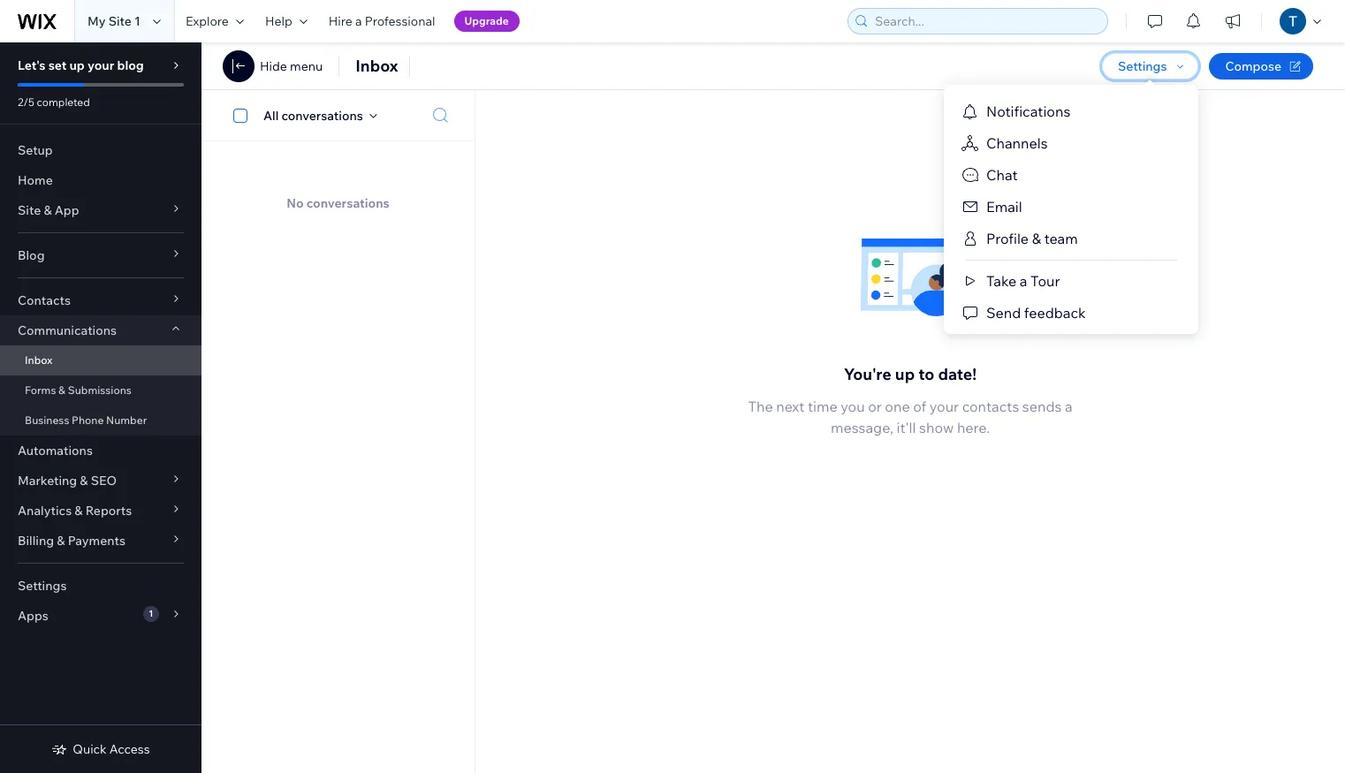 Task type: vqa. For each thing, say whether or not it's contained in the screenshot.
Site
yes



Task type: describe. For each thing, give the bounding box(es) containing it.
billing
[[18, 533, 54, 549]]

a for hire
[[355, 13, 362, 29]]

send feedback
[[987, 304, 1086, 322]]

site inside dropdown button
[[18, 202, 41, 218]]

analytics & reports button
[[0, 496, 202, 526]]

time
[[808, 398, 838, 416]]

hire a professional link
[[318, 0, 446, 42]]

all conversations
[[263, 107, 363, 123]]

conversations for no conversations
[[306, 195, 390, 211]]

you're
[[844, 364, 892, 385]]

it'll
[[897, 419, 916, 437]]

send
[[987, 304, 1021, 322]]

marketing & seo
[[18, 473, 117, 489]]

your inside the next time you or one of your contacts sends a message, it'll show here.
[[930, 398, 959, 416]]

to
[[919, 364, 935, 385]]

business
[[25, 414, 69, 427]]

one
[[885, 398, 910, 416]]

2/5 completed
[[18, 95, 90, 109]]

hide menu
[[260, 58, 323, 74]]

access
[[109, 742, 150, 758]]

automations
[[18, 443, 93, 459]]

profile & team
[[987, 230, 1078, 248]]

explore
[[186, 13, 229, 29]]

conversations for all conversations
[[282, 107, 363, 123]]

quick access
[[73, 742, 150, 758]]

settings for settings button
[[1118, 58, 1167, 74]]

number
[[106, 414, 147, 427]]

all
[[263, 107, 279, 123]]

apps
[[18, 608, 48, 624]]

1 inside sidebar element
[[149, 608, 153, 620]]

notifications button
[[944, 95, 1199, 127]]

contacts button
[[0, 286, 202, 316]]

up inside sidebar element
[[69, 57, 85, 73]]

menu
[[290, 58, 323, 74]]

site & app button
[[0, 195, 202, 225]]

business phone number
[[25, 414, 147, 427]]

inbox inside sidebar element
[[25, 354, 53, 367]]

analytics & reports
[[18, 503, 132, 519]]

upgrade button
[[454, 11, 520, 32]]

my site 1
[[88, 13, 140, 29]]

take
[[987, 272, 1017, 290]]

home link
[[0, 165, 202, 195]]

1 horizontal spatial up
[[895, 364, 915, 385]]

notifications
[[987, 103, 1071, 120]]

forms
[[25, 384, 56, 397]]

of
[[913, 398, 927, 416]]

hide
[[260, 58, 287, 74]]

0 vertical spatial 1
[[134, 13, 140, 29]]

upgrade
[[465, 14, 509, 27]]

profile
[[987, 230, 1029, 248]]

quick access button
[[52, 742, 150, 758]]

hide menu button down help button
[[260, 58, 323, 74]]

business phone number link
[[0, 406, 202, 436]]

forms & submissions link
[[0, 376, 202, 406]]

completed
[[37, 95, 90, 109]]

& for site
[[44, 202, 52, 218]]

1 horizontal spatial site
[[108, 13, 132, 29]]

0 vertical spatial inbox
[[356, 56, 398, 76]]

compose
[[1226, 58, 1282, 74]]

email button
[[944, 191, 1199, 223]]

& for billing
[[57, 533, 65, 549]]

no conversations
[[287, 195, 390, 211]]

feedback
[[1024, 304, 1086, 322]]

help
[[265, 13, 292, 29]]

site & app
[[18, 202, 79, 218]]

marketing & seo button
[[0, 466, 202, 496]]

email
[[987, 198, 1023, 216]]

a inside the next time you or one of your contacts sends a message, it'll show here.
[[1065, 398, 1073, 416]]

reports
[[85, 503, 132, 519]]



Task type: locate. For each thing, give the bounding box(es) containing it.
inbox up forms
[[25, 354, 53, 367]]

date!
[[938, 364, 977, 385]]

conversations
[[282, 107, 363, 123], [306, 195, 390, 211]]

the
[[748, 398, 773, 416]]

0 horizontal spatial inbox
[[25, 354, 53, 367]]

hire
[[329, 13, 353, 29]]

blog button
[[0, 240, 202, 271]]

set
[[48, 57, 67, 73]]

0 horizontal spatial settings
[[18, 578, 67, 594]]

quick
[[73, 742, 107, 758]]

2/5
[[18, 95, 34, 109]]

communications
[[18, 323, 117, 339]]

a inside "link"
[[355, 13, 362, 29]]

1 vertical spatial site
[[18, 202, 41, 218]]

analytics
[[18, 503, 72, 519]]

chat
[[987, 166, 1018, 184]]

automations link
[[0, 436, 202, 466]]

blog
[[117, 57, 144, 73]]

next
[[776, 398, 805, 416]]

professional
[[365, 13, 435, 29]]

compose button
[[1210, 53, 1314, 80]]

settings for settings link
[[18, 578, 67, 594]]

message,
[[831, 419, 894, 437]]

here.
[[957, 419, 990, 437]]

a right sends
[[1065, 398, 1073, 416]]

1 horizontal spatial 1
[[149, 608, 153, 620]]

1 vertical spatial settings
[[18, 578, 67, 594]]

1 vertical spatial inbox
[[25, 354, 53, 367]]

help button
[[254, 0, 318, 42]]

& inside popup button
[[80, 473, 88, 489]]

& for analytics
[[75, 503, 83, 519]]

take a tour
[[987, 272, 1060, 290]]

1 horizontal spatial inbox
[[356, 56, 398, 76]]

settings button
[[1102, 53, 1199, 80]]

conversations right the all at the top left of page
[[282, 107, 363, 123]]

1
[[134, 13, 140, 29], [149, 608, 153, 620]]

let's set up your blog
[[18, 57, 144, 73]]

& left app on the top left
[[44, 202, 52, 218]]

settings inside settings button
[[1118, 58, 1167, 74]]

2 horizontal spatial a
[[1065, 398, 1073, 416]]

0 horizontal spatial 1
[[134, 13, 140, 29]]

your inside sidebar element
[[88, 57, 114, 73]]

settings link
[[0, 571, 202, 601]]

0 vertical spatial a
[[355, 13, 362, 29]]

1 vertical spatial 1
[[149, 608, 153, 620]]

chat button
[[944, 159, 1199, 191]]

0 horizontal spatial your
[[88, 57, 114, 73]]

or
[[868, 398, 882, 416]]

inbox link
[[0, 346, 202, 376]]

site
[[108, 13, 132, 29], [18, 202, 41, 218]]

submissions
[[68, 384, 132, 397]]

1 vertical spatial your
[[930, 398, 959, 416]]

contacts
[[962, 398, 1019, 416]]

send feedback button
[[944, 297, 1199, 329]]

phone
[[72, 414, 104, 427]]

& inside "button"
[[1032, 230, 1041, 248]]

sidebar element
[[0, 42, 202, 773]]

& left seo
[[80, 473, 88, 489]]

conversations right no
[[306, 195, 390, 211]]

profile & team button
[[944, 223, 1199, 255]]

your left blog
[[88, 57, 114, 73]]

a inside button
[[1020, 272, 1028, 290]]

& right the billing
[[57, 533, 65, 549]]

you're up to date!
[[844, 364, 977, 385]]

take a tour button
[[944, 265, 1199, 297]]

communications button
[[0, 316, 202, 346]]

settings up notifications 'button'
[[1118, 58, 1167, 74]]

0 horizontal spatial site
[[18, 202, 41, 218]]

marketing
[[18, 473, 77, 489]]

None checkbox
[[224, 105, 263, 126]]

your up the show
[[930, 398, 959, 416]]

0 vertical spatial up
[[69, 57, 85, 73]]

blog
[[18, 248, 45, 263]]

payments
[[68, 533, 125, 549]]

1 horizontal spatial your
[[930, 398, 959, 416]]

you
[[841, 398, 865, 416]]

a left tour
[[1020, 272, 1028, 290]]

Search... field
[[870, 9, 1102, 34]]

hide menu button down the help
[[223, 50, 323, 82]]

2 vertical spatial a
[[1065, 398, 1073, 416]]

sends
[[1023, 398, 1062, 416]]

1 horizontal spatial settings
[[1118, 58, 1167, 74]]

site right 'my'
[[108, 13, 132, 29]]

0 vertical spatial settings
[[1118, 58, 1167, 74]]

a for take
[[1020, 272, 1028, 290]]

hire a professional
[[329, 13, 435, 29]]

0 horizontal spatial up
[[69, 57, 85, 73]]

channels button
[[944, 127, 1199, 159]]

setup link
[[0, 135, 202, 165]]

1 vertical spatial up
[[895, 364, 915, 385]]

hide menu button
[[223, 50, 323, 82], [260, 58, 323, 74]]

site down home
[[18, 202, 41, 218]]

show
[[919, 419, 954, 437]]

seo
[[91, 473, 117, 489]]

1 vertical spatial a
[[1020, 272, 1028, 290]]

& for marketing
[[80, 473, 88, 489]]

up right the set
[[69, 57, 85, 73]]

& left reports
[[75, 503, 83, 519]]

my
[[88, 13, 106, 29]]

0 horizontal spatial a
[[355, 13, 362, 29]]

1 down settings link
[[149, 608, 153, 620]]

up
[[69, 57, 85, 73], [895, 364, 915, 385]]

& inside dropdown button
[[75, 503, 83, 519]]

forms & submissions
[[25, 384, 132, 397]]

billing & payments
[[18, 533, 125, 549]]

team
[[1045, 230, 1078, 248]]

1 horizontal spatial a
[[1020, 272, 1028, 290]]

up left the to at right top
[[895, 364, 915, 385]]

no
[[287, 195, 304, 211]]

&
[[44, 202, 52, 218], [1032, 230, 1041, 248], [58, 384, 65, 397], [80, 473, 88, 489], [75, 503, 83, 519], [57, 533, 65, 549]]

app
[[55, 202, 79, 218]]

contacts
[[18, 293, 71, 309]]

inbox down hire a professional
[[356, 56, 398, 76]]

billing & payments button
[[0, 526, 202, 556]]

tour
[[1031, 272, 1060, 290]]

setup
[[18, 142, 53, 158]]

& left team
[[1032, 230, 1041, 248]]

1 right 'my'
[[134, 13, 140, 29]]

0 vertical spatial your
[[88, 57, 114, 73]]

0 vertical spatial site
[[108, 13, 132, 29]]

inbox
[[356, 56, 398, 76], [25, 354, 53, 367]]

channels
[[987, 134, 1048, 152]]

the next time you or one of your contacts sends a message, it'll show here.
[[748, 398, 1073, 437]]

settings up apps
[[18, 578, 67, 594]]

& right forms
[[58, 384, 65, 397]]

settings inside settings link
[[18, 578, 67, 594]]

let's
[[18, 57, 46, 73]]

0 vertical spatial conversations
[[282, 107, 363, 123]]

& for forms
[[58, 384, 65, 397]]

a right hire
[[355, 13, 362, 29]]

1 vertical spatial conversations
[[306, 195, 390, 211]]

& for profile
[[1032, 230, 1041, 248]]



